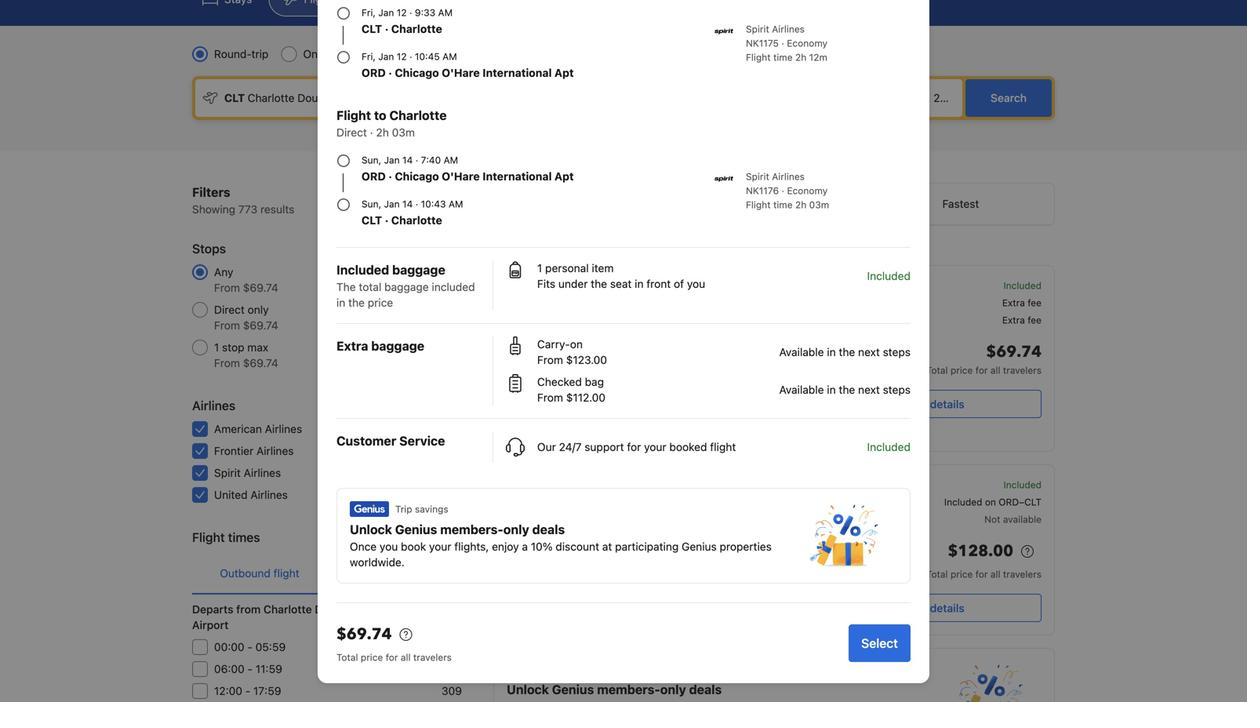 Task type: describe. For each thing, give the bounding box(es) containing it.
baggage up the included
[[392, 262, 445, 277]]

airlines up '$69.74' region
[[551, 595, 584, 606]]

12m inside spirit airlines nk1175 · economy flight time 2h 12m
[[809, 52, 827, 63]]

flights,
[[454, 540, 489, 553]]

airlines up frontier airlines at the bottom
[[265, 422, 302, 435]]

17:59
[[253, 684, 281, 697]]

unlock genius members-only deals
[[507, 682, 722, 697]]

from for direct only
[[214, 319, 240, 332]]

checked for extra fee
[[844, 315, 883, 326]]

cheapest direct
[[595, 282, 665, 293]]

total inside $69.74 total price for all travelers
[[926, 365, 948, 376]]

airlines up "our"
[[533, 426, 566, 437]]

at
[[602, 540, 612, 553]]

booked
[[669, 440, 707, 453]]

$128.00
[[948, 540, 1013, 562]]

on for from
[[570, 338, 583, 351]]

view details for extra fee
[[902, 398, 965, 411]]

select button
[[849, 624, 911, 662]]

- for 06:00
[[248, 662, 253, 675]]

55m
[[673, 551, 693, 562]]

spirit airlines nk1175 · economy flight time 2h 12m
[[746, 24, 828, 63]]

round-trip
[[214, 47, 269, 60]]

2 personal from the top
[[844, 479, 882, 490]]

our
[[537, 440, 556, 453]]

if
[[580, 240, 585, 251]]

departs from charlotte douglas international airport
[[192, 603, 425, 631]]

direct for direct only from $69.74
[[214, 303, 245, 316]]

0 horizontal spatial american airlines
[[214, 422, 302, 435]]

flight inside flight to charlotte direct · 2h 03m
[[337, 108, 371, 123]]

discount
[[556, 540, 599, 553]]

united
[[214, 488, 248, 501]]

10%
[[531, 540, 553, 553]]

travelers inside $69.74 total price for all travelers
[[1003, 365, 1042, 376]]

to
[[374, 108, 386, 123]]

baggage right "total"
[[384, 280, 429, 293]]

10:45 inside the fri, jan 12 · 10:45 am ord · chicago o'hare international apt
[[415, 51, 440, 62]]

airlines up checked bag from $112.00
[[533, 355, 566, 366]]

2 vertical spatial 10:45
[[741, 480, 776, 495]]

clt for fri, jan 12 · 9:33 am clt · charlotte
[[362, 22, 382, 35]]

service
[[399, 433, 445, 448]]

on for bag
[[873, 497, 884, 508]]

flight to charlotte direct · 2h 03m
[[337, 108, 447, 139]]

stops
[[192, 241, 226, 256]]

flight left times
[[192, 530, 225, 545]]

from inside any from $69.74
[[214, 281, 240, 294]]

multi-
[[383, 47, 413, 60]]

filters
[[192, 185, 230, 200]]

fri, jan 12 · 10:45 am ord · chicago o'hare international apt
[[362, 51, 574, 79]]

the inside included baggage the total baggage included in the price
[[348, 296, 365, 309]]

spirit airlines up "our"
[[507, 426, 566, 437]]

am inside fri, jan 12 · 9:33 am clt · charlotte
[[438, 7, 453, 18]]

24/7
[[559, 440, 582, 453]]

2 vertical spatial extra
[[337, 338, 368, 353]]

support
[[585, 440, 624, 453]]

$123.00
[[566, 353, 607, 366]]

0 horizontal spatial cheapest
[[541, 282, 584, 293]]

seat
[[610, 277, 632, 290]]

time for charlotte
[[773, 199, 793, 210]]

stop
[[222, 341, 244, 354]]

outbound
[[220, 567, 271, 580]]

jan for sun, jan 14 · 7:40 am ord · chicago o'hare international apt
[[384, 155, 400, 166]]

1 extra fee from the top
[[1002, 297, 1042, 308]]

spirit inside spirit airlines nk1175 · economy flight time 2h 12m
[[746, 24, 769, 35]]

1 personal item fits under the seat in front of you
[[537, 262, 705, 290]]

details for not available
[[930, 602, 965, 615]]

once
[[350, 540, 377, 553]]

airlines inside the spirit airlines nk1176 · economy flight time 2h 03m
[[772, 171, 805, 182]]

03m inside flight to charlotte direct · 2h 03m
[[392, 126, 415, 139]]

12:00 - 17:59
[[214, 684, 281, 697]]

flight inside spirit airlines nk1175 · economy flight time 2h 12m
[[746, 52, 771, 63]]

frontier
[[214, 444, 254, 457]]

2 vertical spatial 9:33
[[551, 480, 579, 495]]

carry- for carry-on bag
[[844, 497, 873, 508]]

international inside the departs from charlotte douglas international airport
[[360, 603, 425, 616]]

nk1175
[[746, 38, 779, 49]]

checked bag for included on
[[844, 514, 902, 525]]

$69.74 total price for all travelers
[[926, 341, 1042, 376]]

· inside the spirit airlines nk1176 · economy flight time 2h 03m
[[782, 185, 784, 196]]

flight for return flight
[[400, 567, 426, 580]]

results
[[260, 203, 294, 216]]

only for unlock genius members-only deals
[[660, 682, 686, 697]]

carry-on bag
[[844, 497, 903, 508]]

1 horizontal spatial 773
[[443, 266, 462, 278]]

1 horizontal spatial american airlines
[[507, 595, 584, 606]]

sun, jan 14 · 7:40 am ord · chicago o'hare international apt
[[362, 155, 574, 183]]

unlock for unlock genius members-only deals
[[507, 682, 549, 697]]

frontier airlines
[[214, 444, 294, 457]]

checked bag from $112.00
[[537, 375, 606, 404]]

in inside included baggage the total baggage included in the price
[[337, 296, 345, 309]]

not available
[[985, 514, 1042, 525]]

7:40 am ord . jan 14
[[551, 382, 608, 411]]

· inside spirit airlines nk1175 · economy flight time 2h 12m
[[782, 38, 784, 49]]

search button
[[966, 79, 1052, 117]]

max
[[247, 341, 268, 354]]

fees
[[718, 240, 737, 251]]

1 vertical spatial extra
[[1002, 315, 1025, 326]]

14 for chicago
[[402, 155, 413, 166]]

checked bag for extra fee
[[844, 315, 902, 326]]

o'hare for fri, jan 12 · 10:45 am ord · chicago o'hare international apt
[[442, 66, 480, 79]]

included on ord–clt
[[944, 497, 1042, 508]]

savings
[[415, 504, 448, 515]]

1 horizontal spatial american
[[507, 595, 548, 606]]

tab list for departs from charlotte douglas international airport
[[192, 553, 462, 595]]

7:40 inside 7:40 am ord . jan 14
[[551, 382, 579, 397]]

1h 55m
[[660, 551, 693, 562]]

airlines up 10%
[[533, 524, 566, 535]]

1 stop max from $69.74
[[214, 341, 278, 369]]

am inside the fri, jan 12 · 10:45 am ord · chicago o'hare international apt
[[443, 51, 457, 62]]

international for sun, jan 14 · 7:40 am ord · chicago o'hare international apt
[[483, 170, 552, 183]]

2h inside flight to charlotte direct · 2h 03m
[[376, 126, 389, 139]]

price inside included baggage the total baggage included in the price
[[368, 296, 393, 309]]

spirit airlines up checked bag from $112.00
[[507, 355, 566, 366]]

direct only from $69.74
[[214, 303, 278, 332]]

2 horizontal spatial flight
[[710, 440, 736, 453]]

economy for chicago o'hare international apt
[[787, 38, 828, 49]]

apt for sun, jan 14 · 7:40 am ord · chicago o'hare international apt
[[555, 170, 574, 183]]

$69.74 region
[[337, 622, 836, 650]]

item inside 1 personal item fits under the seat in front of you
[[592, 262, 614, 275]]

departs
[[192, 603, 233, 616]]

pm for 7:39 pm
[[780, 551, 799, 566]]

pm for 4:44 pm
[[583, 551, 602, 566]]

unlock for unlock genius members-only deals once you book your flights, enjoy a 10% discount at participating genius properties worldwide.
[[350, 522, 392, 537]]

jan inside 7:40 am ord . jan 14
[[579, 400, 595, 411]]

10:43 am
[[741, 382, 799, 397]]

2h inside the spirit airlines nk1176 · economy flight time 2h 03m
[[795, 199, 807, 210]]

view details button for not available
[[825, 594, 1042, 622]]

1 for 1 stop max from $69.74
[[214, 341, 219, 354]]

are
[[614, 240, 628, 251]]

1 horizontal spatial your
[[644, 440, 666, 453]]

309
[[442, 684, 462, 697]]

o'hare for sun, jan 14 · 7:40 am ord · chicago o'hare international apt
[[442, 170, 480, 183]]

spirit inside the spirit airlines nk1176 · economy flight time 2h 03m
[[746, 171, 769, 182]]

travelers for $69.74
[[413, 652, 452, 663]]

nk1176
[[746, 185, 779, 196]]

1 vertical spatial item
[[885, 280, 904, 291]]

.
[[573, 397, 576, 408]]

jan for sun, jan 14 · 10:43 am clt · charlotte
[[384, 198, 400, 209]]

tab list for prices may change if there are
[[494, 184, 1054, 226]]

9:33 inside fri, jan 12 · 9:33 am clt · charlotte
[[415, 7, 435, 18]]

multi-city
[[383, 47, 431, 60]]

search
[[991, 91, 1027, 104]]

round-
[[214, 47, 251, 60]]

the
[[337, 280, 356, 293]]

$69.74 inside direct only from $69.74
[[243, 319, 278, 332]]

0 vertical spatial american
[[214, 422, 262, 435]]

11:59
[[256, 662, 282, 675]]

$69.74 inside 1 stop max from $69.74
[[243, 357, 278, 369]]

sun, jan 14 · 10:43 am clt · charlotte
[[362, 198, 463, 227]]

· inside flight to charlotte direct · 2h 03m
[[370, 126, 373, 139]]

deals for unlock genius members-only deals once you book your flights, enjoy a 10% discount at participating genius properties worldwide.
[[532, 522, 565, 537]]

available in the next steps for $123.00
[[779, 346, 911, 358]]

any
[[214, 266, 233, 278]]

2 10:45 am from the top
[[741, 480, 799, 495]]

am inside sun, jan 14 · 10:43 am clt · charlotte
[[449, 198, 463, 209]]

total
[[359, 280, 381, 293]]

clt for sun, jan 14 · 10:43 am clt · charlotte
[[362, 214, 382, 227]]

spirit airlines nk1176 · economy flight time 2h 03m
[[746, 171, 829, 210]]

return flight button
[[327, 553, 462, 594]]

03m inside the spirit airlines nk1176 · economy flight time 2h 03m
[[809, 199, 829, 210]]

12 for charlotte
[[397, 7, 407, 18]]

total price for all travelers for $128.00
[[926, 569, 1042, 580]]

prices may change if there are additional baggage fees
[[493, 240, 737, 251]]

jan for fri, jan 12 · 10:45 am ord · chicago o'hare international apt
[[378, 51, 394, 62]]

of
[[674, 277, 684, 290]]

7:39
[[749, 551, 777, 566]]

one-way
[[303, 47, 349, 60]]

total for $128.00
[[926, 569, 948, 580]]

14 for charlotte
[[402, 198, 413, 209]]

next for from $112.00
[[858, 383, 880, 396]]

view details button for extra fee
[[825, 390, 1042, 418]]

cheapest button
[[681, 184, 868, 224]]

airlines down frontier airlines at the bottom
[[244, 466, 281, 479]]

1 vertical spatial 10:45
[[741, 310, 776, 325]]

front
[[647, 277, 671, 290]]

10:43 inside sun, jan 14 · 10:43 am clt · charlotte
[[421, 198, 446, 209]]

charlotte inside fri, jan 12 · 9:33 am clt · charlotte
[[391, 22, 442, 35]]

05:59
[[255, 640, 286, 653]]

time for chicago o'hare international apt
[[773, 52, 793, 63]]



Task type: vqa. For each thing, say whether or not it's contained in the screenshot.
'International' associated with Fri, Jan 12 · 10:45 AM ORD · Chicago O'Hare International Apt
yes



Task type: locate. For each thing, give the bounding box(es) containing it.
genius right 1h
[[682, 540, 717, 553]]

members- up flights,
[[440, 522, 503, 537]]

00:00 - 05:59
[[214, 640, 286, 653]]

12 inside fri, jan 12 · 9:33 am clt · charlotte
[[397, 7, 407, 18]]

1 vertical spatial extra fee
[[1002, 315, 1042, 326]]

0 horizontal spatial carry-
[[537, 338, 570, 351]]

from inside 1 stop max from $69.74
[[214, 357, 240, 369]]

pm
[[583, 551, 602, 566], [780, 551, 799, 566]]

1 horizontal spatial only
[[503, 522, 529, 537]]

members- inside unlock genius members-only deals once you book your flights, enjoy a 10% discount at participating genius properties worldwide.
[[440, 522, 503, 537]]

9:33 am down under in the top of the page
[[551, 310, 602, 325]]

0 vertical spatial clt
[[362, 22, 382, 35]]

1 horizontal spatial total price for all travelers
[[926, 569, 1042, 580]]

international inside sun, jan 14 · 7:40 am ord · chicago o'hare international apt
[[483, 170, 552, 183]]

your right 'book'
[[429, 540, 451, 553]]

tab list up douglas
[[192, 553, 462, 595]]

time inside the spirit airlines nk1176 · economy flight time 2h 03m
[[773, 199, 793, 210]]

times
[[228, 530, 260, 545]]

ord for fri, jan 12 · 10:45 am ord · chicago o'hare international apt
[[362, 66, 386, 79]]

fastest button
[[868, 184, 1054, 224]]

1 personal item from the top
[[844, 280, 904, 291]]

spirit airlines up united airlines
[[214, 466, 281, 479]]

airlines right frontier
[[257, 444, 294, 457]]

select
[[861, 636, 898, 651]]

2 clt from the top
[[362, 214, 382, 227]]

7:40 down flight to charlotte direct · 2h 03m
[[421, 155, 441, 166]]

14 down sun, jan 14 · 7:40 am ord · chicago o'hare international apt
[[402, 198, 413, 209]]

2 chicago from the top
[[395, 170, 439, 183]]

2 next from the top
[[858, 383, 880, 396]]

total price for all travelers
[[926, 569, 1042, 580], [337, 652, 452, 663]]

0 horizontal spatial american
[[214, 422, 262, 435]]

- right 00:00
[[247, 640, 253, 653]]

flight right booked
[[710, 440, 736, 453]]

time down nk1175
[[773, 52, 793, 63]]

1 steps from the top
[[883, 346, 911, 358]]

only inside unlock genius members-only deals once you book your flights, enjoy a 10% discount at participating genius properties worldwide.
[[503, 522, 529, 537]]

14
[[402, 155, 413, 166], [402, 198, 413, 209], [597, 400, 608, 411]]

members-
[[440, 522, 503, 537], [597, 682, 660, 697]]

0 vertical spatial fri,
[[362, 7, 376, 18]]

1 view from the top
[[902, 398, 927, 411]]

on inside carry-on from $123.00
[[570, 338, 583, 351]]

1 horizontal spatial tab list
[[494, 184, 1054, 226]]

2 pm from the left
[[780, 551, 799, 566]]

from inside direct only from $69.74
[[214, 319, 240, 332]]

charlotte inside flight to charlotte direct · 2h 03m
[[389, 108, 447, 123]]

chicago for fri, jan 12 · 10:45 am ord · chicago o'hare international apt
[[395, 66, 439, 79]]

1 vertical spatial 1
[[214, 341, 219, 354]]

view details down $69.74 total price for all travelers
[[902, 398, 965, 411]]

1 vertical spatial carry-
[[844, 497, 873, 508]]

fri, inside the fri, jan 12 · 10:45 am ord · chicago o'hare international apt
[[362, 51, 376, 62]]

1 apt from the top
[[555, 66, 574, 79]]

0 vertical spatial 10:45
[[415, 51, 440, 62]]

economy right city at left
[[444, 47, 491, 60]]

flight inside the spirit airlines nk1176 · economy flight time 2h 03m
[[746, 199, 771, 210]]

only inside direct only from $69.74
[[248, 303, 269, 316]]

2h inside spirit airlines nk1175 · economy flight time 2h 12m
[[795, 52, 807, 63]]

o'hare inside the fri, jan 12 · 10:45 am ord · chicago o'hare international apt
[[442, 66, 480, 79]]

06:00
[[214, 662, 245, 675]]

1 sun, from the top
[[362, 155, 381, 166]]

you inside 1 personal item fits under the seat in front of you
[[687, 277, 705, 290]]

7:40 inside sun, jan 14 · 7:40 am ord · chicago o'hare international apt
[[421, 155, 441, 166]]

american up frontier
[[214, 422, 262, 435]]

unlock inside unlock genius members-only deals once you book your flights, enjoy a 10% discount at participating genius properties worldwide.
[[350, 522, 392, 537]]

0 vertical spatial view details button
[[825, 390, 1042, 418]]

personal
[[545, 262, 589, 275]]

tab list containing outbound flight
[[192, 553, 462, 595]]

unlock right 309
[[507, 682, 549, 697]]

0 vertical spatial 12m
[[809, 52, 827, 63]]

steps for $112.00
[[883, 383, 911, 396]]

sun, for ord
[[362, 155, 381, 166]]

extra fee
[[1002, 297, 1042, 308], [1002, 315, 1042, 326]]

2 checked bag from the top
[[844, 514, 902, 525]]

ord for sun, jan 14 · 7:40 am ord · chicago o'hare international apt
[[362, 170, 386, 183]]

0 vertical spatial members-
[[440, 522, 503, 537]]

economy
[[787, 38, 828, 49], [444, 47, 491, 60], [787, 185, 828, 196]]

worldwide.
[[350, 556, 405, 569]]

0 horizontal spatial tab list
[[192, 553, 462, 595]]

direct
[[640, 282, 665, 293]]

on up not
[[985, 497, 996, 508]]

1 fee from the top
[[1028, 297, 1042, 308]]

travelers for $128.00
[[1003, 569, 1042, 580]]

9:33 am down 24/7
[[551, 480, 602, 495]]

14 down flight to charlotte direct · 2h 03m
[[402, 155, 413, 166]]

return
[[363, 567, 397, 580]]

members- for unlock genius members-only deals once you book your flights, enjoy a 10% discount at participating genius properties worldwide.
[[440, 522, 503, 537]]

1 horizontal spatial unlock
[[507, 682, 549, 697]]

$69.74 inside region
[[337, 624, 392, 645]]

- left 11:59 on the left bottom of the page
[[248, 662, 253, 675]]

unlock
[[350, 522, 392, 537], [507, 682, 549, 697]]

1 vertical spatial chicago
[[395, 170, 439, 183]]

flight
[[746, 52, 771, 63], [337, 108, 371, 123], [746, 199, 771, 210], [192, 530, 225, 545]]

0 vertical spatial time
[[773, 52, 793, 63]]

baggage
[[677, 240, 715, 251], [392, 262, 445, 277], [384, 280, 429, 293], [371, 338, 424, 353]]

1 vertical spatial 9:33 am
[[551, 480, 602, 495]]

city
[[413, 47, 431, 60]]

14 inside 7:40 am ord . jan 14
[[597, 400, 608, 411]]

0 horizontal spatial genius
[[395, 522, 437, 537]]

all inside $69.74 total price for all travelers
[[991, 365, 1001, 376]]

unlock genius members-only deals once you book your flights, enjoy a 10% discount at participating genius properties worldwide.
[[350, 522, 772, 569]]

next for from $123.00
[[858, 346, 880, 358]]

airlines up frontier
[[192, 398, 236, 413]]

- for 00:00
[[247, 640, 253, 653]]

1 vertical spatial all
[[991, 569, 1001, 580]]

from down any
[[214, 281, 240, 294]]

1 vertical spatial 9:33
[[551, 310, 579, 325]]

0 vertical spatial sun,
[[362, 155, 381, 166]]

from left $123.00
[[537, 353, 563, 366]]

apt inside the fri, jan 12 · 10:45 am ord · chicago o'hare international apt
[[555, 66, 574, 79]]

10:45 am
[[741, 310, 799, 325], [741, 480, 799, 495]]

1 vertical spatial direct
[[214, 303, 245, 316]]

0 vertical spatial extra fee
[[1002, 297, 1042, 308]]

2 view details from the top
[[902, 602, 965, 615]]

airlines inside spirit airlines nk1175 · economy flight time 2h 12m
[[772, 24, 805, 35]]

12 inside the fri, jan 12 · 10:45 am ord · chicago o'hare international apt
[[397, 51, 407, 62]]

1 vertical spatial your
[[429, 540, 451, 553]]

1 vertical spatial ord
[[362, 170, 386, 183]]

1 personal from the top
[[844, 280, 882, 291]]

view details for not available
[[902, 602, 965, 615]]

1 vertical spatial time
[[773, 199, 793, 210]]

0 horizontal spatial 12m
[[670, 479, 689, 490]]

1 vertical spatial personal item
[[844, 479, 904, 490]]

1 9:33 am from the top
[[551, 310, 602, 325]]

1 view details from the top
[[902, 398, 965, 411]]

economy right nk1176
[[787, 185, 828, 196]]

direct inside direct only from $69.74
[[214, 303, 245, 316]]

for
[[976, 365, 988, 376], [627, 440, 641, 453], [976, 569, 988, 580], [386, 652, 398, 663]]

airlines right 'united' on the bottom
[[251, 488, 288, 501]]

sun, inside sun, jan 14 · 7:40 am ord · chicago o'hare international apt
[[362, 155, 381, 166]]

all for $69.74
[[401, 652, 411, 663]]

genius down '$69.74' region
[[552, 682, 594, 697]]

2 horizontal spatial genius
[[682, 540, 717, 553]]

1 vertical spatial 10:43
[[741, 382, 776, 397]]

0 vertical spatial travelers
[[1003, 365, 1042, 376]]

1 vertical spatial 7:40
[[551, 382, 579, 397]]

included inside included baggage the total baggage included in the price
[[337, 262, 389, 277]]

checked inside checked bag from $112.00
[[537, 375, 582, 388]]

0 horizontal spatial you
[[380, 540, 398, 553]]

chicago down city at left
[[395, 66, 439, 79]]

1 vertical spatial unlock
[[507, 682, 549, 697]]

view details down $128.00 region
[[902, 602, 965, 615]]

participating
[[615, 540, 679, 553]]

2 apt from the top
[[555, 170, 574, 183]]

1 vertical spatial sun,
[[362, 198, 381, 209]]

0 vertical spatial all
[[991, 365, 1001, 376]]

view for extra fee
[[902, 398, 927, 411]]

1 10:45 am from the top
[[741, 310, 799, 325]]

sun, inside sun, jan 14 · 10:43 am clt · charlotte
[[362, 198, 381, 209]]

1 fri, from the top
[[362, 7, 376, 18]]

airlines up nk1176
[[772, 171, 805, 182]]

2 12 from the top
[[397, 51, 407, 62]]

american airlines up frontier airlines at the bottom
[[214, 422, 302, 435]]

10:45 up 10:43 am
[[741, 310, 776, 325]]

charlotte up city at left
[[391, 22, 442, 35]]

from for carry-on
[[537, 353, 563, 366]]

only for unlock genius members-only deals once you book your flights, enjoy a 10% discount at participating genius properties worldwide.
[[503, 522, 529, 537]]

sun, for clt
[[362, 198, 381, 209]]

2 vertical spatial all
[[401, 652, 411, 663]]

filters showing 773 results
[[192, 185, 294, 216]]

93
[[448, 488, 462, 501]]

change
[[544, 240, 577, 251]]

jan inside fri, jan 12 · 9:33 am clt · charlotte
[[378, 7, 394, 18]]

view details button down $128.00 region
[[825, 594, 1042, 622]]

baggage down included baggage the total baggage included in the price
[[371, 338, 424, 353]]

773 left results
[[238, 203, 257, 216]]

members- for unlock genius members-only deals
[[597, 682, 660, 697]]

1 o'hare from the top
[[442, 66, 480, 79]]

0 vertical spatial 9:33 am
[[551, 310, 602, 325]]

flight down nk1175
[[746, 52, 771, 63]]

your inside unlock genius members-only deals once you book your flights, enjoy a 10% discount at participating genius properties worldwide.
[[429, 540, 451, 553]]

1 horizontal spatial members-
[[597, 682, 660, 697]]

0 vertical spatial 1
[[537, 262, 542, 275]]

members- down '$69.74' region
[[597, 682, 660, 697]]

2 steps from the top
[[883, 383, 911, 396]]

2 vertical spatial -
[[245, 684, 250, 697]]

1 vertical spatial 03m
[[809, 199, 829, 210]]

showing
[[192, 203, 235, 216]]

outbound flight
[[220, 567, 299, 580]]

additional
[[631, 240, 674, 251]]

2 available from the top
[[779, 383, 824, 396]]

bag inside checked bag from $112.00
[[585, 375, 604, 388]]

your left booked
[[644, 440, 666, 453]]

1 horizontal spatial cheapest
[[595, 282, 637, 293]]

1 clt from the top
[[362, 22, 382, 35]]

spirit airlines up 10%
[[507, 524, 566, 535]]

10:45 am up the properties at the bottom right of the page
[[741, 480, 799, 495]]

0 horizontal spatial 773
[[238, 203, 257, 216]]

charlotte up included baggage the total baggage included in the price
[[391, 214, 442, 227]]

total price for all travelers up 309
[[337, 652, 452, 663]]

for inside $69.74 total price for all travelers
[[976, 365, 988, 376]]

flight down 'book'
[[400, 567, 426, 580]]

1 12 from the top
[[397, 7, 407, 18]]

0 horizontal spatial members-
[[440, 522, 503, 537]]

2 view details button from the top
[[825, 594, 1042, 622]]

total for $69.74
[[337, 652, 358, 663]]

1 vertical spatial available
[[779, 383, 824, 396]]

from
[[236, 603, 261, 616]]

available
[[1003, 514, 1042, 525]]

checked
[[844, 315, 883, 326], [537, 375, 582, 388], [844, 514, 883, 525]]

you right the of
[[687, 277, 705, 290]]

time
[[773, 52, 793, 63], [773, 199, 793, 210]]

baggage left fees
[[677, 240, 715, 251]]

ord–clt
[[999, 497, 1042, 508]]

apt for fri, jan 12 · 10:45 am ord · chicago o'hare international apt
[[555, 66, 574, 79]]

1 vertical spatial fee
[[1028, 315, 1042, 326]]

spirit airlines image
[[715, 22, 733, 41]]

direct inside flight to charlotte direct · 2h 03m
[[337, 126, 367, 139]]

flight left the to
[[337, 108, 371, 123]]

carry- inside carry-on from $123.00
[[537, 338, 570, 351]]

fri, for clt
[[362, 7, 376, 18]]

0 vertical spatial personal
[[844, 280, 882, 291]]

0 vertical spatial chicago
[[395, 66, 439, 79]]

clt inside sun, jan 14 · 10:43 am clt · charlotte
[[362, 214, 382, 227]]

0 vertical spatial extra
[[1002, 297, 1025, 308]]

12:00
[[214, 684, 242, 697]]

2 available in the next steps from the top
[[779, 383, 911, 396]]

$69.74 inside $69.74 total price for all travelers
[[986, 341, 1042, 363]]

international
[[483, 66, 552, 79], [483, 170, 552, 183], [360, 603, 425, 616]]

available in the next steps for $112.00
[[779, 383, 911, 396]]

jan for fri, jan 12 · 9:33 am clt · charlotte
[[378, 7, 394, 18]]

carry- for carry-on from $123.00
[[537, 338, 570, 351]]

2 vertical spatial travelers
[[413, 652, 452, 663]]

economy inside the spirit airlines nk1176 · economy flight time 2h 03m
[[787, 185, 828, 196]]

0 vertical spatial you
[[687, 277, 705, 290]]

12 up the "multi-" on the top left of the page
[[397, 7, 407, 18]]

am inside 7:40 am ord . jan 14
[[582, 382, 602, 397]]

jan inside the fri, jan 12 · 10:45 am ord · chicago o'hare international apt
[[378, 51, 394, 62]]

bag
[[885, 315, 902, 326], [585, 375, 604, 388], [886, 497, 903, 508], [885, 514, 902, 525]]

available for from $123.00
[[779, 346, 824, 358]]

any from $69.74
[[214, 266, 278, 294]]

2 9:33 am from the top
[[551, 480, 602, 495]]

1 time from the top
[[773, 52, 793, 63]]

0 vertical spatial 10:45 am
[[741, 310, 799, 325]]

return flight
[[363, 567, 426, 580]]

0 vertical spatial total price for all travelers
[[926, 569, 1042, 580]]

flight for outbound flight
[[274, 567, 299, 580]]

from inside checked bag from $112.00
[[537, 391, 563, 404]]

0 vertical spatial 7:40
[[421, 155, 441, 166]]

book
[[401, 540, 426, 553]]

pm right "7:39"
[[780, 551, 799, 566]]

total price for all travelers for $69.74
[[337, 652, 452, 663]]

international for fri, jan 12 · 10:45 am ord · chicago o'hare international apt
[[483, 66, 552, 79]]

ord left "."
[[551, 400, 571, 411]]

cheapest down "personal"
[[541, 282, 584, 293]]

1 vertical spatial view details button
[[825, 594, 1042, 622]]

am inside sun, jan 14 · 7:40 am ord · chicago o'hare international apt
[[444, 155, 458, 166]]

0 vertical spatial steps
[[883, 346, 911, 358]]

o'hare up sun, jan 14 · 10:43 am clt · charlotte on the left top of the page
[[442, 170, 480, 183]]

0 horizontal spatial unlock
[[350, 522, 392, 537]]

1 vertical spatial tab list
[[192, 553, 462, 595]]

genius for unlock genius members-only deals once you book your flights, enjoy a 10% discount at participating genius properties worldwide.
[[395, 522, 437, 537]]

7:40 up "."
[[551, 382, 579, 397]]

ord inside sun, jan 14 · 7:40 am ord · chicago o'hare international apt
[[362, 170, 386, 183]]

additional baggage fees link
[[631, 240, 737, 251]]

1 horizontal spatial on
[[873, 497, 884, 508]]

direct for direct
[[663, 572, 690, 583]]

0 vertical spatial checked bag
[[844, 315, 902, 326]]

apt inside sun, jan 14 · 7:40 am ord · chicago o'hare international apt
[[555, 170, 574, 183]]

1 view details button from the top
[[825, 390, 1042, 418]]

spirit airlines
[[507, 355, 566, 366], [507, 426, 566, 437], [214, 466, 281, 479], [507, 524, 566, 535]]

on up $123.00
[[570, 338, 583, 351]]

from down "stop"
[[214, 357, 240, 369]]

2 fri, from the top
[[362, 51, 376, 62]]

$69.74 inside any from $69.74
[[243, 281, 278, 294]]

genius up 'book'
[[395, 522, 437, 537]]

available for from $112.00
[[779, 383, 824, 396]]

view for not available
[[902, 602, 927, 615]]

0 vertical spatial deals
[[532, 522, 565, 537]]

unlock up once
[[350, 522, 392, 537]]

1 vertical spatial international
[[483, 170, 552, 183]]

1 available from the top
[[779, 346, 824, 358]]

tab list up fees
[[494, 184, 1054, 226]]

2 vertical spatial only
[[660, 682, 686, 697]]

9:33 down 24/7
[[551, 480, 579, 495]]

from for checked bag
[[537, 391, 563, 404]]

american airlines
[[214, 422, 302, 435], [507, 595, 584, 606]]

charlotte right the to
[[389, 108, 447, 123]]

trip savings
[[395, 504, 448, 515]]

0 vertical spatial view details
[[902, 398, 965, 411]]

1 horizontal spatial 10:43
[[741, 382, 776, 397]]

all
[[991, 365, 1001, 376], [991, 569, 1001, 580], [401, 652, 411, 663]]

2 fee from the top
[[1028, 315, 1042, 326]]

chicago inside the fri, jan 12 · 10:45 am ord · chicago o'hare international apt
[[395, 66, 439, 79]]

9:33 up city at left
[[415, 7, 435, 18]]

flight down nk1176
[[746, 199, 771, 210]]

0 vertical spatial total
[[926, 365, 948, 376]]

o'hare inside sun, jan 14 · 7:40 am ord · chicago o'hare international apt
[[442, 170, 480, 183]]

deals inside unlock genius members-only deals once you book your flights, enjoy a 10% discount at participating genius properties worldwide.
[[532, 522, 565, 537]]

0 horizontal spatial 7:40
[[421, 155, 441, 166]]

10:45 am up 10:43 am
[[741, 310, 799, 325]]

the
[[591, 277, 607, 290], [348, 296, 365, 309], [839, 346, 855, 358], [839, 383, 855, 396]]

customer service
[[337, 433, 445, 448]]

1 vertical spatial genius
[[682, 540, 717, 553]]

flight right outbound in the left of the page
[[274, 567, 299, 580]]

1 details from the top
[[930, 398, 965, 411]]

view details button down $69.74 total price for all travelers
[[825, 390, 1042, 418]]

cheapest inside cheapest button
[[750, 197, 798, 210]]

airlines up nk1175
[[772, 24, 805, 35]]

1 up fits
[[537, 262, 542, 275]]

charlotte inside the departs from charlotte douglas international airport
[[264, 603, 312, 616]]

genius for unlock genius members-only deals
[[552, 682, 594, 697]]

1 horizontal spatial you
[[687, 277, 705, 290]]

genius
[[395, 522, 437, 537], [682, 540, 717, 553], [552, 682, 594, 697]]

united airlines
[[214, 488, 288, 501]]

1 vertical spatial american
[[507, 595, 548, 606]]

on
[[570, 338, 583, 351], [873, 497, 884, 508], [985, 497, 996, 508]]

0 horizontal spatial 1
[[214, 341, 219, 354]]

chicago for sun, jan 14 · 7:40 am ord · chicago o'hare international apt
[[395, 170, 439, 183]]

trip
[[251, 47, 269, 60]]

- left 17:59
[[245, 684, 250, 697]]

ord inside the fri, jan 12 · 10:45 am ord · chicago o'hare international apt
[[362, 66, 386, 79]]

fri, jan 12 · 9:33 am clt · charlotte
[[362, 7, 453, 35]]

douglas
[[315, 603, 357, 616]]

tab list containing cheapest
[[494, 184, 1054, 226]]

american down a on the bottom of the page
[[507, 595, 548, 606]]

in inside 1 personal item fits under the seat in front of you
[[635, 277, 644, 290]]

genius image
[[350, 501, 389, 517], [350, 501, 389, 517], [810, 504, 879, 567], [954, 664, 1023, 702]]

apt
[[555, 66, 574, 79], [555, 170, 574, 183]]

2 time from the top
[[773, 199, 793, 210]]

12 for chicago
[[397, 51, 407, 62]]

2 extra fee from the top
[[1002, 315, 1042, 326]]

1 available in the next steps from the top
[[779, 346, 911, 358]]

trip
[[395, 504, 412, 515]]

economy right nk1175
[[787, 38, 828, 49]]

chicago inside sun, jan 14 · 7:40 am ord · chicago o'hare international apt
[[395, 170, 439, 183]]

price inside $69.74 total price for all travelers
[[951, 365, 973, 376]]

deals for unlock genius members-only deals
[[689, 682, 722, 697]]

properties
[[720, 540, 772, 553]]

carry-on from $123.00
[[537, 338, 607, 366]]

0 vertical spatial international
[[483, 66, 552, 79]]

2 vertical spatial direct
[[663, 572, 690, 583]]

0 vertical spatial 03m
[[392, 126, 415, 139]]

pm left at
[[583, 551, 602, 566]]

9:33 down under in the top of the page
[[551, 310, 579, 325]]

american airlines down 4:44
[[507, 595, 584, 606]]

2 sun, from the top
[[362, 198, 381, 209]]

1 vertical spatial view
[[902, 602, 927, 615]]

773 inside filters showing 773 results
[[238, 203, 257, 216]]

on up $128.00 region
[[873, 497, 884, 508]]

clt inside fri, jan 12 · 9:33 am clt · charlotte
[[362, 22, 382, 35]]

2 vertical spatial total
[[337, 652, 358, 663]]

travelers
[[1003, 365, 1042, 376], [1003, 569, 1042, 580], [413, 652, 452, 663]]

1 vertical spatial travelers
[[1003, 569, 1042, 580]]

fri, inside fri, jan 12 · 9:33 am clt · charlotte
[[362, 7, 376, 18]]

1 checked bag from the top
[[844, 315, 902, 326]]

1 for 1 personal item fits under the seat in front of you
[[537, 262, 542, 275]]

prices
[[493, 240, 521, 251]]

1 vertical spatial -
[[248, 662, 253, 675]]

cheapest left direct
[[595, 282, 637, 293]]

2 vertical spatial item
[[885, 479, 904, 490]]

0 horizontal spatial pm
[[583, 551, 602, 566]]

fri, for ord
[[362, 51, 376, 62]]

14 inside sun, jan 14 · 7:40 am ord · chicago o'hare international apt
[[402, 155, 413, 166]]

0 vertical spatial fee
[[1028, 297, 1042, 308]]

10:43
[[421, 198, 446, 209], [741, 382, 776, 397]]

not
[[985, 514, 1000, 525]]

economy inside spirit airlines nk1175 · economy flight time 2h 12m
[[787, 38, 828, 49]]

all for $128.00
[[991, 569, 1001, 580]]

fastest
[[943, 197, 979, 210]]

2h
[[795, 52, 807, 63], [376, 126, 389, 139], [795, 199, 807, 210], [657, 479, 668, 490]]

tab list
[[494, 184, 1054, 226], [192, 553, 462, 595]]

enjoy
[[492, 540, 519, 553]]

14 inside sun, jan 14 · 10:43 am clt · charlotte
[[402, 198, 413, 209]]

chicago up sun, jan 14 · 10:43 am clt · charlotte on the left top of the page
[[395, 170, 439, 183]]

773 up the included
[[443, 266, 462, 278]]

2 personal item from the top
[[844, 479, 904, 490]]

$128.00 region
[[825, 539, 1042, 567]]

economy for charlotte
[[787, 185, 828, 196]]

details down $69.74 total price for all travelers
[[930, 398, 965, 411]]

$112.00
[[566, 391, 606, 404]]

on for ord–clt
[[985, 497, 996, 508]]

ord inside 7:40 am ord . jan 14
[[551, 400, 571, 411]]

details down $128.00 region
[[930, 602, 965, 615]]

2 vertical spatial ord
[[551, 400, 571, 411]]

cheapest down nk1176
[[750, 197, 798, 210]]

0 vertical spatial available
[[779, 346, 824, 358]]

2 view from the top
[[902, 602, 927, 615]]

international inside the fri, jan 12 · 10:45 am ord · chicago o'hare international apt
[[483, 66, 552, 79]]

14 right "."
[[597, 400, 608, 411]]

2 horizontal spatial cheapest
[[750, 197, 798, 210]]

1 pm from the left
[[583, 551, 602, 566]]

2h 12m
[[657, 479, 689, 490]]

1 vertical spatial members-
[[597, 682, 660, 697]]

charlotte inside sun, jan 14 · 10:43 am clt · charlotte
[[391, 214, 442, 227]]

you
[[687, 277, 705, 290], [380, 540, 398, 553]]

2 o'hare from the top
[[442, 170, 480, 183]]

7:39 pm
[[749, 551, 799, 566]]

time down nk1176
[[773, 199, 793, 210]]

10:45 right the "multi-" on the top left of the page
[[415, 51, 440, 62]]

checked for included on
[[844, 514, 883, 525]]

charlotte right from
[[264, 603, 312, 616]]

10:45 up the properties at the bottom right of the page
[[741, 480, 776, 495]]

- for 12:00
[[245, 684, 250, 697]]

steps for $123.00
[[883, 346, 911, 358]]

9:33 am
[[551, 310, 602, 325], [551, 480, 602, 495]]

1 vertical spatial details
[[930, 602, 965, 615]]

from inside carry-on from $123.00
[[537, 353, 563, 366]]

am
[[438, 7, 453, 18], [443, 51, 457, 62], [444, 155, 458, 166], [449, 198, 463, 209], [582, 310, 602, 325], [779, 310, 799, 325], [582, 382, 602, 397], [779, 382, 799, 397], [582, 480, 602, 495], [779, 480, 799, 495]]

view details
[[902, 398, 965, 411], [902, 602, 965, 615]]

2 vertical spatial checked
[[844, 514, 883, 525]]

the inside 1 personal item fits under the seat in front of you
[[591, 277, 607, 290]]

1 left "stop"
[[214, 341, 219, 354]]

2 details from the top
[[930, 602, 965, 615]]

jan inside sun, jan 14 · 10:43 am clt · charlotte
[[384, 198, 400, 209]]

from left "."
[[537, 391, 563, 404]]

1 next from the top
[[858, 346, 880, 358]]

flight
[[710, 440, 736, 453], [274, 567, 299, 580], [400, 567, 426, 580]]

time inside spirit airlines nk1175 · economy flight time 2h 12m
[[773, 52, 793, 63]]

details for extra fee
[[930, 398, 965, 411]]

you up the worldwide.
[[380, 540, 398, 553]]

total price for all travelers down $128.00
[[926, 569, 1042, 580]]

you inside unlock genius members-only deals once you book your flights, enjoy a 10% discount at participating genius properties worldwide.
[[380, 540, 398, 553]]

from up "stop"
[[214, 319, 240, 332]]

0 horizontal spatial flight
[[274, 567, 299, 580]]

1 chicago from the top
[[395, 66, 439, 79]]

0 horizontal spatial only
[[248, 303, 269, 316]]

1 inside 1 personal item fits under the seat in front of you
[[537, 262, 542, 275]]

ord up sun, jan 14 · 10:43 am clt · charlotte on the left top of the page
[[362, 170, 386, 183]]

spirit airlines image
[[715, 169, 733, 188]]

4:44
[[551, 551, 580, 566]]



